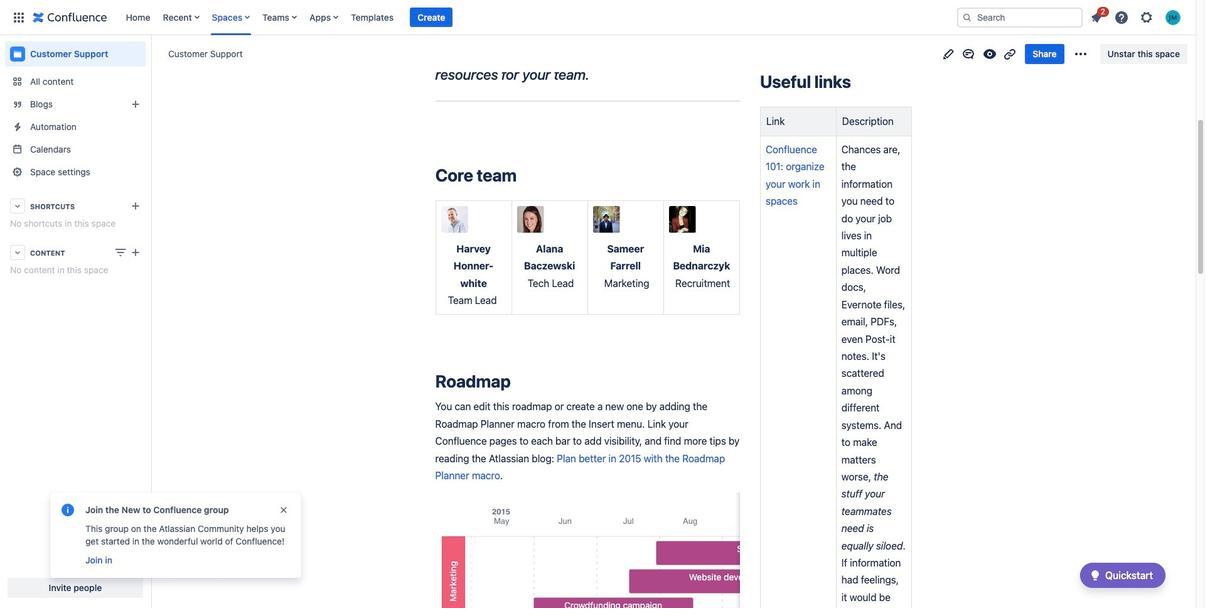 Task type: describe. For each thing, give the bounding box(es) containing it.
cassie.jpg image
[[669, 206, 696, 233]]

Search field
[[958, 7, 1083, 27]]

0 horizontal spatial list
[[120, 0, 955, 35]]

collapse sidebar image
[[137, 41, 165, 67]]

0 vertical spatial copy image
[[850, 74, 865, 89]]

list item inside global element
[[410, 7, 453, 27]]

harvey.jpg image
[[441, 206, 468, 233]]

dismiss image
[[279, 505, 289, 515]]

create a page image
[[128, 245, 143, 260]]

edit this page image
[[942, 46, 957, 61]]

create a blog image
[[128, 97, 143, 112]]

1 horizontal spatial list
[[1086, 5, 1189, 29]]



Task type: vqa. For each thing, say whether or not it's contained in the screenshot.
the left list item
yes



Task type: locate. For each thing, give the bounding box(es) containing it.
2 vertical spatial copy image
[[510, 374, 525, 389]]

help icon image
[[1115, 10, 1130, 25]]

list item
[[1086, 5, 1110, 27], [410, 7, 453, 27]]

confluence image
[[33, 10, 107, 25], [33, 10, 107, 25]]

change view image
[[113, 245, 128, 260]]

0 horizontal spatial list item
[[410, 7, 453, 27]]

list
[[120, 0, 955, 35], [1086, 5, 1189, 29]]

more actions image
[[1074, 46, 1089, 61]]

search image
[[963, 12, 973, 22]]

sameer.jpg image
[[593, 206, 620, 233]]

space element
[[0, 35, 151, 608]]

global element
[[8, 0, 955, 35]]

copy image
[[850, 74, 865, 89], [516, 168, 531, 183], [510, 374, 525, 389]]

stop watching image
[[983, 46, 998, 61]]

1 vertical spatial copy image
[[516, 168, 531, 183]]

notification icon image
[[1090, 10, 1105, 25]]

info image
[[60, 502, 75, 518]]

None search field
[[958, 7, 1083, 27]]

check image
[[1088, 568, 1103, 583]]

copy link image
[[1003, 46, 1018, 61]]

appswitcher icon image
[[11, 10, 26, 25]]

alana.jpg image
[[517, 206, 544, 233]]

banner
[[0, 0, 1197, 35]]

1 horizontal spatial list item
[[1086, 5, 1110, 27]]

settings icon image
[[1140, 10, 1155, 25]]

copy image
[[592, 67, 607, 82]]

add shortcut image
[[128, 198, 143, 214]]

your profile and preferences image
[[1166, 10, 1181, 25]]



